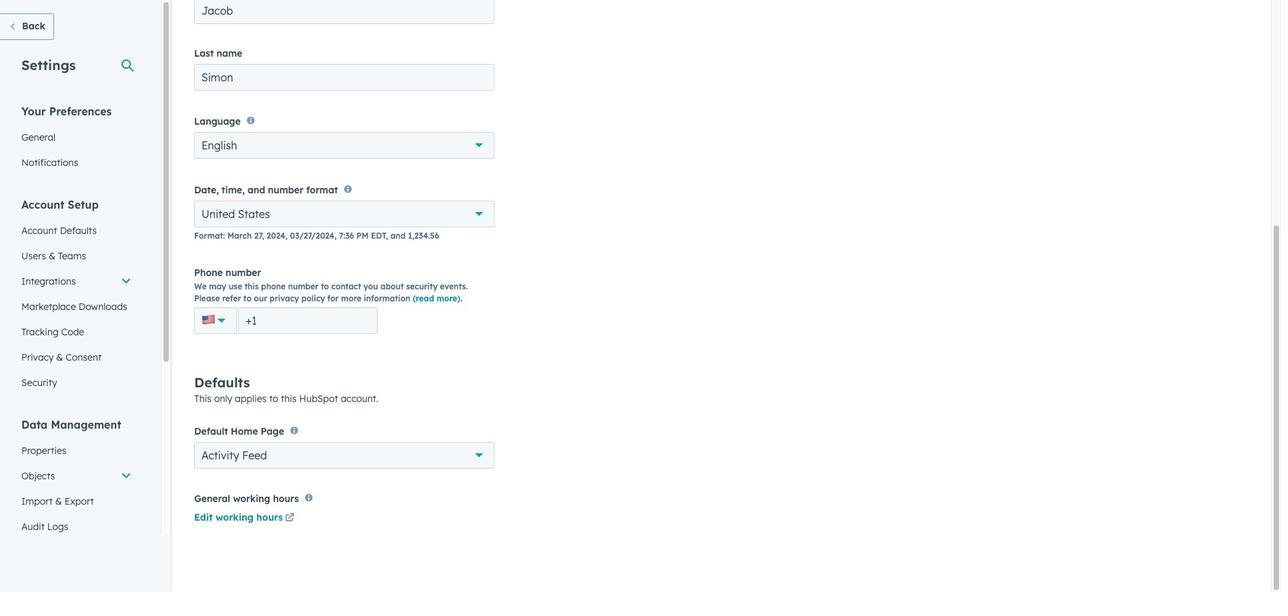 Task type: describe. For each thing, give the bounding box(es) containing it.
data management element
[[13, 418, 140, 540]]

your preferences element
[[13, 104, 140, 176]]

1 link opens in a new window image from the top
[[285, 512, 295, 528]]

2 link opens in a new window image from the top
[[285, 514, 295, 524]]

account setup element
[[13, 198, 140, 396]]



Task type: locate. For each thing, give the bounding box(es) containing it.
None text field
[[194, 0, 495, 24], [194, 64, 495, 91], [194, 0, 495, 24], [194, 64, 495, 91]]

None telephone field
[[238, 307, 378, 334]]

link opens in a new window image
[[285, 512, 295, 528], [285, 514, 295, 524]]



Task type: vqa. For each thing, say whether or not it's contained in the screenshot.
All corresponding to All companies
no



